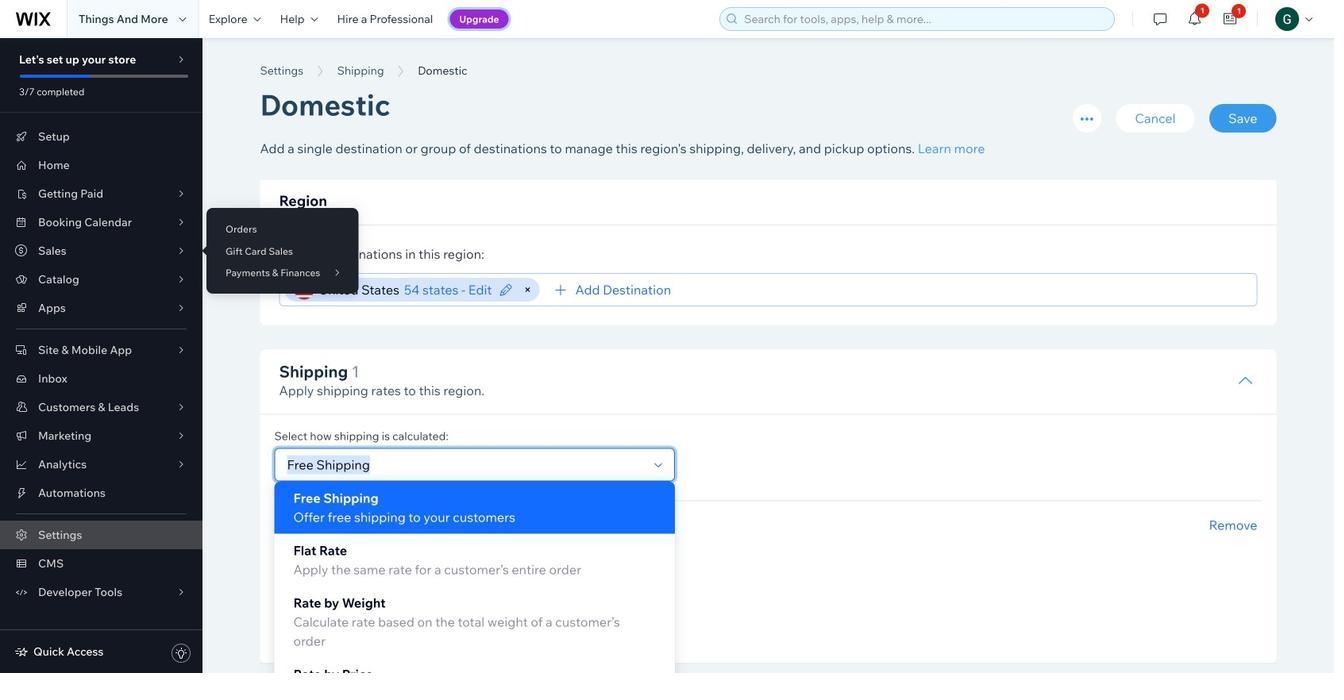 Task type: locate. For each thing, give the bounding box(es) containing it.
None field
[[676, 274, 1250, 306], [282, 449, 647, 481], [676, 274, 1250, 306], [282, 449, 647, 481]]

arrow up outline image
[[1238, 373, 1254, 389]]

list box
[[274, 482, 675, 674]]

option
[[274, 482, 675, 534]]



Task type: vqa. For each thing, say whether or not it's contained in the screenshot.
arrow up outline IMAGE
yes



Task type: describe. For each thing, give the bounding box(es) containing it.
Search for tools, apps, help & more... field
[[740, 8, 1110, 30]]

e.g., Standard Shipping field
[[285, 536, 571, 563]]

sidebar element
[[0, 38, 203, 674]]

0 field
[[535, 602, 650, 629]]

e.g., 3 - 5 business days field
[[285, 602, 492, 629]]



